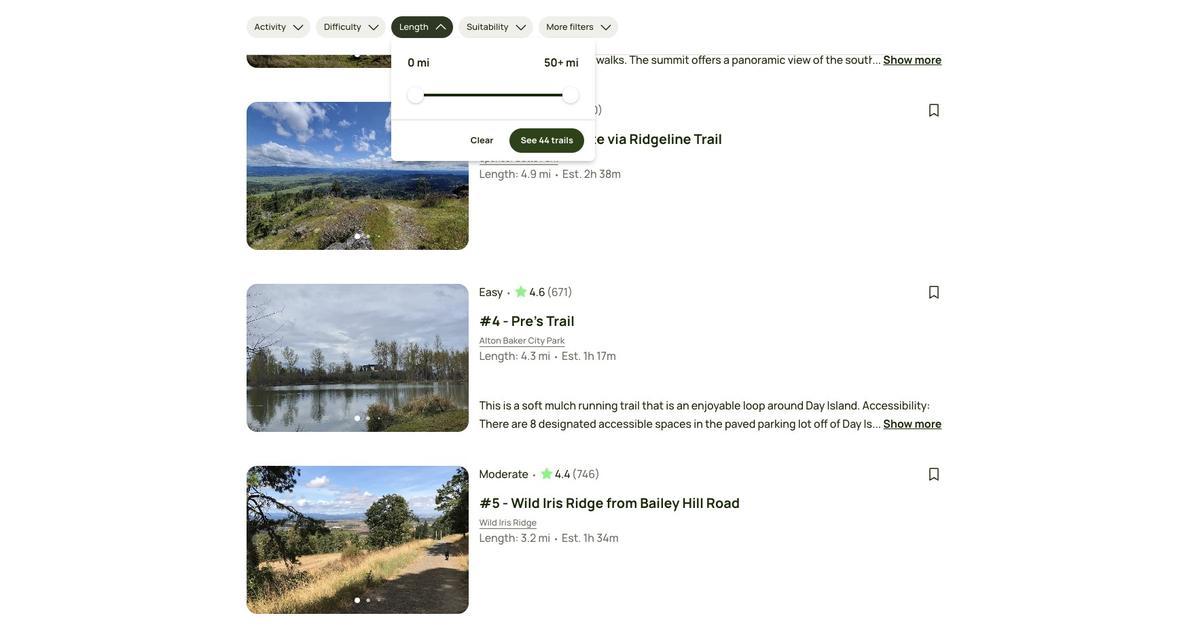 Task type: locate. For each thing, give the bounding box(es) containing it.
- right #5
[[503, 494, 509, 512]]

1 vertical spatial trail
[[547, 312, 575, 330]]

est. left '17m'
[[562, 349, 582, 364]]

wild up wild iris ridge link
[[511, 494, 540, 512]]

( right 4.7
[[571, 103, 576, 118]]

est.
[[563, 166, 582, 181], [562, 349, 582, 364], [562, 531, 582, 546]]

- for #3
[[503, 130, 508, 148]]

2 vertical spatial length:
[[479, 531, 519, 546]]

- right #3
[[503, 130, 508, 148]]

cookie consent banner dialog
[[16, 575, 1172, 623]]

• right 4.3
[[553, 351, 559, 363]]

via
[[608, 130, 627, 148]]

0 vertical spatial more
[[915, 52, 942, 67]]

2 est. from the top
[[562, 349, 582, 364]]

2 navigate previous image from the top
[[261, 351, 275, 365]]

0 horizontal spatial trail
[[547, 312, 575, 330]]

1 vertical spatial length:
[[479, 349, 519, 364]]

length: down wild iris ridge link
[[479, 531, 519, 546]]

0 vertical spatial 1h
[[584, 349, 595, 364]]

mi right 4.3
[[539, 349, 551, 364]]

suitability button
[[459, 16, 533, 38]]

4.7
[[555, 103, 570, 118]]

4.9
[[521, 166, 537, 181]]

- inside #3 - spencer butte via ridgeline trail spencer butte park length: 4.9 mi • est. 2h 38m
[[503, 130, 508, 148]]

1 add to list image from the top
[[926, 284, 942, 300]]

#4
[[479, 312, 500, 330]]

1 ... from the top
[[873, 52, 882, 67]]

park right the city
[[547, 334, 565, 347]]

1 vertical spatial 1h
[[584, 531, 595, 546]]

#3
[[479, 130, 500, 148]]

length
[[400, 21, 429, 33]]

0 vertical spatial wild
[[511, 494, 540, 512]]

butte up 4.9 at the left top of the page
[[516, 152, 539, 164]]

mi right 3.2
[[539, 531, 551, 546]]

wild
[[511, 494, 540, 512], [479, 517, 497, 529]]

iris down '4.4'
[[543, 494, 563, 512]]

2 1h from the top
[[584, 531, 595, 546]]

mi inside the #5 - wild iris ridge from bailey hill road wild iris ridge length: 3.2 mi • est. 1h 34m
[[539, 531, 551, 546]]

) right 4.6
[[568, 285, 573, 300]]

1 vertical spatial navigate previous image
[[261, 351, 275, 365]]

50+ mi
[[544, 55, 579, 70]]

length: down alton
[[479, 349, 519, 364]]

3.2
[[521, 531, 536, 546]]

navigate previous image for #5
[[261, 534, 275, 547]]

length: down spencer butte park link
[[479, 166, 519, 181]]

0 vertical spatial ...
[[873, 52, 882, 67]]

2 navigate next image from the top
[[440, 351, 454, 365]]

activity button
[[246, 16, 311, 38]]

1 1h from the top
[[584, 349, 595, 364]]

0 horizontal spatial iris
[[499, 517, 512, 529]]

length: inside the #5 - wild iris ridge from bailey hill road wild iris ridge length: 3.2 mi • est. 1h 34m
[[479, 531, 519, 546]]

1h left '17m'
[[584, 349, 595, 364]]

1 horizontal spatial trail
[[694, 130, 723, 148]]

dialog
[[0, 0, 1189, 640]]

navigate previous image for #3
[[261, 169, 275, 183]]

ridge down 746
[[566, 494, 604, 512]]

est. left 34m
[[562, 531, 582, 546]]

mi right 50+
[[566, 55, 579, 70]]

mi inside #3 - spencer butte via ridgeline trail spencer butte park length: 4.9 mi • est. 2h 38m
[[539, 166, 551, 181]]

3 est. from the top
[[562, 531, 582, 546]]

1 vertical spatial park
[[547, 334, 565, 347]]

navigate next image
[[440, 169, 454, 183], [440, 351, 454, 365]]

alton
[[479, 334, 501, 347]]

1 vertical spatial navigate next image
[[440, 351, 454, 365]]

1 vertical spatial wild
[[479, 517, 497, 529]]

#5
[[479, 494, 500, 512]]

0 vertical spatial )
[[598, 103, 603, 118]]

length:
[[479, 166, 519, 181], [479, 349, 519, 364], [479, 531, 519, 546]]

0 vertical spatial iris
[[543, 494, 563, 512]]

mi inside #4 - pre's trail alton baker city park length: 4.3 mi • est. 1h 17m
[[539, 349, 551, 364]]

1160
[[576, 103, 598, 118]]

park
[[540, 152, 558, 164], [547, 334, 565, 347]]

-
[[503, 130, 508, 148], [503, 312, 509, 330], [503, 494, 509, 512]]

more
[[547, 21, 568, 33]]

more filters
[[547, 21, 594, 33]]

iris
[[543, 494, 563, 512], [499, 517, 512, 529]]

length: inside #3 - spencer butte via ridgeline trail spencer butte park length: 4.9 mi • est. 2h 38m
[[479, 166, 519, 181]]

) for iris
[[595, 467, 600, 482]]

) right '4.4'
[[595, 467, 600, 482]]

0 vertical spatial park
[[540, 152, 558, 164]]

0 vertical spatial ... show more
[[873, 52, 942, 67]]

pre's
[[512, 312, 544, 330]]

0 vertical spatial navigate next image
[[440, 169, 454, 183]]

more
[[915, 52, 942, 67], [915, 416, 942, 431]]

(
[[571, 103, 576, 118], [547, 285, 552, 300], [572, 467, 577, 482]]

1 vertical spatial (
[[547, 285, 552, 300]]

• left '4.4'
[[532, 469, 537, 481]]

1 navigate previous image from the top
[[261, 169, 275, 183]]

2 vertical spatial )
[[595, 467, 600, 482]]

show
[[884, 52, 913, 67], [884, 416, 913, 431]]

1 navigate next image from the top
[[440, 169, 454, 183]]

1 vertical spatial )
[[568, 285, 573, 300]]

1h left 34m
[[584, 531, 595, 546]]

see
[[521, 134, 537, 146]]

- right #4
[[503, 312, 509, 330]]

easy •
[[479, 285, 512, 300]]

iris down #5
[[499, 517, 512, 529]]

1 horizontal spatial butte
[[569, 130, 605, 148]]

navigate previous image
[[261, 169, 275, 183], [261, 351, 275, 365], [261, 534, 275, 547]]

0 horizontal spatial ridge
[[513, 517, 537, 529]]

- for #5
[[503, 494, 509, 512]]

difficulty
[[324, 21, 361, 33]]

4.6 ( 671 )
[[530, 285, 573, 300]]

add to list image for #5 - wild iris ridge from bailey hill road
[[926, 466, 942, 483]]

• inside moderate •
[[532, 469, 537, 481]]

671
[[552, 285, 568, 300]]

1 horizontal spatial ridge
[[566, 494, 604, 512]]

park down see 44 trails
[[540, 152, 558, 164]]

add to list image
[[926, 284, 942, 300], [926, 466, 942, 483]]

butte down 1160
[[569, 130, 605, 148]]

2 add to list image from the top
[[926, 466, 942, 483]]

2 ... show more from the top
[[873, 416, 942, 431]]

moderate
[[479, 467, 529, 482]]

1h inside the #5 - wild iris ridge from bailey hill road wild iris ridge length: 3.2 mi • est. 1h 34m
[[584, 531, 595, 546]]

2 vertical spatial -
[[503, 494, 509, 512]]

1 vertical spatial ...
[[873, 416, 882, 431]]

0 horizontal spatial wild
[[479, 517, 497, 529]]

746
[[577, 467, 595, 482]]

suitability
[[467, 21, 509, 33]]

park inside #3 - spencer butte via ridgeline trail spencer butte park length: 4.9 mi • est. 2h 38m
[[540, 152, 558, 164]]

• right 3.2
[[553, 533, 559, 545]]

- inside #4 - pre's trail alton baker city park length: 4.3 mi • est. 1h 17m
[[503, 312, 509, 330]]

2 show from the top
[[884, 416, 913, 431]]

0 vertical spatial add to list image
[[926, 284, 942, 300]]

3 navigate previous image from the top
[[261, 534, 275, 547]]

1 vertical spatial butte
[[516, 152, 539, 164]]

( right '4.4'
[[572, 467, 577, 482]]

wild down #5
[[479, 517, 497, 529]]

1h
[[584, 349, 595, 364], [584, 531, 595, 546]]

1 horizontal spatial wild
[[511, 494, 540, 512]]

( for iris
[[572, 467, 577, 482]]

1 vertical spatial more
[[915, 416, 942, 431]]

2 length: from the top
[[479, 349, 519, 364]]

0 horizontal spatial butte
[[516, 152, 539, 164]]

1 vertical spatial -
[[503, 312, 509, 330]]

1 vertical spatial add to list image
[[926, 466, 942, 483]]

)
[[598, 103, 603, 118], [568, 285, 573, 300], [595, 467, 600, 482]]

2 more from the top
[[915, 416, 942, 431]]

1 vertical spatial est.
[[562, 349, 582, 364]]

trail down 671
[[547, 312, 575, 330]]

city
[[528, 334, 545, 347]]

activity
[[255, 21, 286, 33]]

1 vertical spatial iris
[[499, 517, 512, 529]]

0 vertical spatial -
[[503, 130, 508, 148]]

1h inside #4 - pre's trail alton baker city park length: 4.3 mi • est. 1h 17m
[[584, 349, 595, 364]]

0 vertical spatial trail
[[694, 130, 723, 148]]

ridge
[[566, 494, 604, 512], [513, 517, 537, 529]]

est. inside the #5 - wild iris ridge from bailey hill road wild iris ridge length: 3.2 mi • est. 1h 34m
[[562, 531, 582, 546]]

2 vertical spatial navigate previous image
[[261, 534, 275, 547]]

add to list image
[[926, 102, 942, 118]]

1 vertical spatial ... show more
[[873, 416, 942, 431]]

1 vertical spatial show
[[884, 416, 913, 431]]

...
[[873, 52, 882, 67], [873, 416, 882, 431]]

0 vertical spatial navigate previous image
[[261, 169, 275, 183]]

navigate next image for (
[[440, 169, 454, 183]]

• inside #4 - pre's trail alton baker city park length: 4.3 mi • est. 1h 17m
[[553, 351, 559, 363]]

0 vertical spatial length:
[[479, 166, 519, 181]]

• right easy
[[506, 287, 512, 299]]

3 length: from the top
[[479, 531, 519, 546]]

easy
[[479, 285, 503, 300]]

mi right 4.9 at the left top of the page
[[539, 166, 551, 181]]

50+
[[544, 55, 564, 70]]

... show more
[[873, 52, 942, 67], [873, 416, 942, 431]]

park inside #4 - pre's trail alton baker city park length: 4.3 mi • est. 1h 17m
[[547, 334, 565, 347]]

1 length: from the top
[[479, 166, 519, 181]]

( right 4.6
[[547, 285, 552, 300]]

0 vertical spatial est.
[[563, 166, 582, 181]]

see 44 trails
[[521, 134, 574, 146]]

trail
[[694, 130, 723, 148], [547, 312, 575, 330]]

minimum slider
[[408, 87, 424, 103]]

1 est. from the top
[[563, 166, 582, 181]]

est. left 2h
[[563, 166, 582, 181]]

) right "maximum" slider
[[598, 103, 603, 118]]

•
[[554, 168, 560, 181], [506, 287, 512, 299], [553, 351, 559, 363], [532, 469, 537, 481], [553, 533, 559, 545]]

2 vertical spatial (
[[572, 467, 577, 482]]

ridge up 3.2
[[513, 517, 537, 529]]

0 vertical spatial show
[[884, 52, 913, 67]]

- inside the #5 - wild iris ridge from bailey hill road wild iris ridge length: 3.2 mi • est. 1h 34m
[[503, 494, 509, 512]]

0 vertical spatial butte
[[569, 130, 605, 148]]

butte
[[569, 130, 605, 148], [516, 152, 539, 164]]

clear
[[471, 134, 494, 146]]

spencer
[[511, 130, 566, 148], [479, 152, 514, 164]]

• right 4.9 at the left top of the page
[[554, 168, 560, 181]]

mi
[[417, 55, 430, 70], [566, 55, 579, 70], [539, 166, 551, 181], [539, 349, 551, 364], [539, 531, 551, 546]]

trail right ridgeline
[[694, 130, 723, 148]]

2 vertical spatial est.
[[562, 531, 582, 546]]



Task type: describe. For each thing, give the bounding box(es) containing it.
moderate •
[[479, 467, 537, 482]]

length button
[[391, 16, 453, 38]]

trail inside #4 - pre's trail alton baker city park length: 4.3 mi • est. 1h 17m
[[547, 312, 575, 330]]

road
[[707, 494, 740, 512]]

• inside #3 - spencer butte via ridgeline trail spencer butte park length: 4.9 mi • est. 2h 38m
[[554, 168, 560, 181]]

1 more from the top
[[915, 52, 942, 67]]

4.3
[[521, 349, 536, 364]]

#5 - wild iris ridge from bailey hill road wild iris ridge length: 3.2 mi • est. 1h 34m
[[479, 494, 740, 546]]

from
[[607, 494, 638, 512]]

4.6
[[530, 285, 546, 300]]

• inside easy •
[[506, 287, 512, 299]]

alton baker city park link
[[479, 334, 565, 348]]

4.7 ( 1160 )
[[555, 103, 603, 118]]

filters
[[570, 21, 594, 33]]

wild iris ridge link
[[479, 517, 537, 530]]

baker
[[503, 334, 527, 347]]

2h
[[584, 166, 597, 181]]

34m
[[597, 531, 619, 546]]

17m
[[597, 349, 616, 364]]

navigate next image for #4 - pre's trail
[[440, 351, 454, 365]]

- for #4
[[503, 312, 509, 330]]

) for trail
[[568, 285, 573, 300]]

length: inside #4 - pre's trail alton baker city park length: 4.3 mi • est. 1h 17m
[[479, 349, 519, 364]]

1 vertical spatial ridge
[[513, 517, 537, 529]]

#3 - spencer butte via ridgeline trail spencer butte park length: 4.9 mi • est. 2h 38m
[[479, 130, 723, 181]]

0
[[408, 55, 415, 70]]

44
[[539, 134, 550, 146]]

est. inside #3 - spencer butte via ridgeline trail spencer butte park length: 4.9 mi • est. 2h 38m
[[563, 166, 582, 181]]

est. inside #4 - pre's trail alton baker city park length: 4.3 mi • est. 1h 17m
[[562, 349, 582, 364]]

1 vertical spatial spencer
[[479, 152, 514, 164]]

4.4 ( 746 )
[[555, 467, 600, 482]]

spencer butte park link
[[479, 152, 558, 165]]

ridgeline
[[630, 130, 692, 148]]

clear button
[[460, 128, 505, 153]]

0 vertical spatial spencer
[[511, 130, 566, 148]]

trail inside #3 - spencer butte via ridgeline trail spencer butte park length: 4.9 mi • est. 2h 38m
[[694, 130, 723, 148]]

add to list image for ...
[[926, 284, 942, 300]]

2 ... from the top
[[873, 416, 882, 431]]

( for trail
[[547, 285, 552, 300]]

#4 - pre's trail alton baker city park length: 4.3 mi • est. 1h 17m
[[479, 312, 616, 364]]

difficulty button
[[316, 16, 386, 38]]

1 show from the top
[[884, 52, 913, 67]]

38m
[[599, 166, 621, 181]]

more filters button
[[539, 16, 618, 38]]

1 horizontal spatial iris
[[543, 494, 563, 512]]

maximum slider
[[563, 87, 579, 103]]

mi right "0"
[[417, 55, 430, 70]]

4.4
[[555, 467, 571, 482]]

bailey
[[640, 494, 680, 512]]

1 ... show more from the top
[[873, 52, 942, 67]]

navigate next image
[[440, 534, 454, 547]]

trails
[[552, 134, 574, 146]]

0 mi
[[408, 55, 430, 70]]

0 vertical spatial (
[[571, 103, 576, 118]]

see 44 trails button
[[510, 128, 584, 153]]

• inside the #5 - wild iris ridge from bailey hill road wild iris ridge length: 3.2 mi • est. 1h 34m
[[553, 533, 559, 545]]

0 vertical spatial ridge
[[566, 494, 604, 512]]

hill
[[683, 494, 704, 512]]



Task type: vqa. For each thing, say whether or not it's contained in the screenshot.
Add to list image
yes



